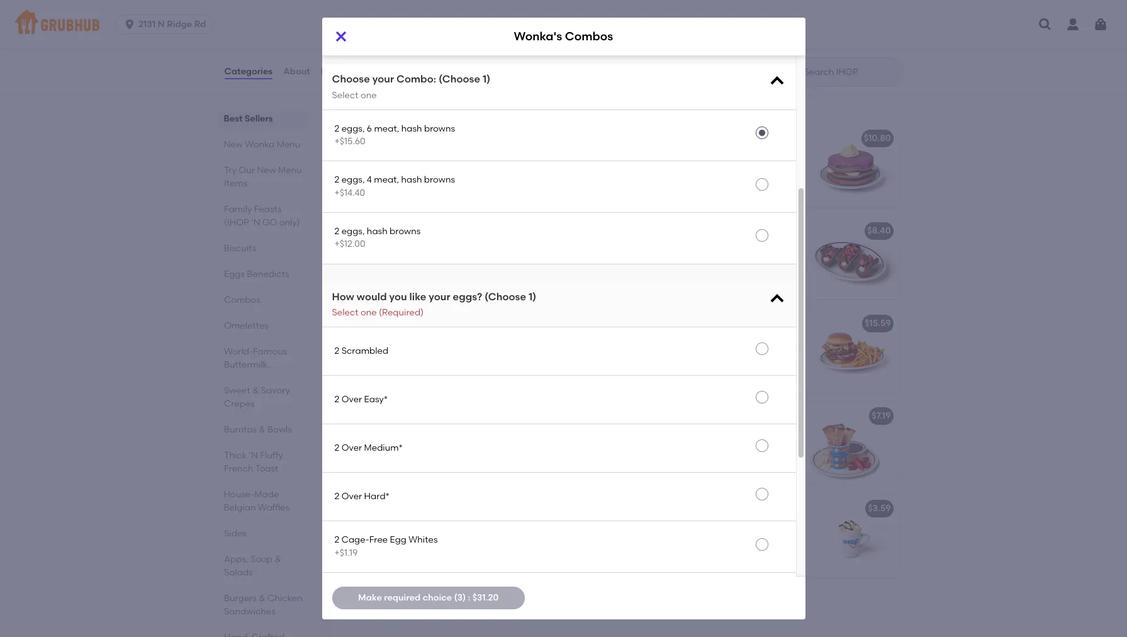 Task type: locate. For each thing, give the bounding box(es) containing it.
pancakes down wonka's perfectly purple pancakes - (full stack) on the top of page
[[731, 151, 773, 162]]

powdered
[[427, 387, 471, 398]]

1 flavored from the left
[[415, 521, 450, 532]]

sliced french toast with a side of strawberries, banana and chocolate dipping sauce.
[[634, 429, 790, 465]]

flavored down jr.
[[697, 521, 733, 532]]

try our new menu items
[[224, 165, 302, 189], [342, 604, 503, 619]]

2 strawberry from the left
[[745, 503, 793, 514]]

cheese down four
[[634, 189, 665, 200]]

0 vertical spatial topping
[[732, 189, 765, 200]]

wonka up meat
[[413, 151, 443, 162]]

tab
[[224, 631, 303, 637]]

topping inside the two purple buttermilk pancakes layered with creamy cheesecake mousse & topped with purple cream cheese icing, whipped topping and gold glitter sugar.
[[450, 282, 483, 293]]

cheesecake inside warm and flaky buttermilk biscuit split and filled with creamy cheesecake mousse, a mixed berry topping, topped with purple cream cheese icing and powdered sugar.
[[352, 362, 404, 372]]

0 vertical spatial creamy
[[689, 164, 721, 174]]

about
[[283, 66, 310, 77]]

topping for two purple buttermilk pancakes layered with creamy cheesecake mousse & topped with purple cream cheese icing, whipped topping and gold glitter sugar.
[[450, 282, 483, 293]]

cheese
[[634, 189, 665, 200], [352, 282, 383, 293], [352, 387, 383, 398]]

select down choose
[[332, 90, 359, 100]]

1 horizontal spatial -
[[788, 133, 792, 144]]

one down "would"
[[361, 307, 377, 318]]

(full
[[794, 133, 813, 144]]

hoverchoc pancake tacos image
[[804, 217, 899, 299]]

1 vertical spatial pancakes
[[462, 226, 504, 236]]

sugar. inside warm and flaky buttermilk biscuit split and filled with creamy cheesecake mousse, a mixed berry topping, topped with purple cream cheese icing and powdered sugar.
[[473, 387, 499, 398]]

2 one from the top
[[361, 307, 377, 318]]

browns
[[424, 123, 455, 134], [424, 175, 455, 185], [390, 226, 421, 237]]

french inside thick 'n fluffy french toast
[[224, 463, 253, 474]]

drizzle down whites
[[438, 547, 464, 557]]

french inside 'sliced french toast with a side of strawberries, banana and chocolate dipping sauce.'
[[662, 429, 692, 439]]

2 vertical spatial pancakes
[[224, 373, 265, 384]]

chocolate inside 'sliced french toast with a side of strawberries, banana and chocolate dipping sauce.'
[[747, 441, 790, 452]]

scrumdiddlyumptious for scrumdiddlyumptious jr. strawberry hot chocolate
[[634, 503, 730, 514]]

1 horizontal spatial layered
[[634, 164, 666, 174]]

2 strawberry from the left
[[634, 534, 680, 545]]

whipped
[[692, 189, 730, 200], [410, 282, 447, 293], [352, 547, 390, 557], [634, 547, 672, 557]]

wonka's combos image
[[522, 125, 617, 207]]

& inside world-famous buttermilk pancakes sweet & savory crepes
[[252, 385, 259, 396]]

topping
[[732, 189, 765, 200], [450, 282, 483, 293]]

cheese for four purple buttermilk pancakes layered with creamy cheesecake mousse & topped with purple cream cheese icing, whipped topping and gold glitter sugar.
[[634, 189, 665, 200]]

buttermilk
[[685, 151, 729, 162], [401, 243, 445, 254], [422, 336, 466, 347]]

berry down '(required)'
[[400, 318, 423, 329]]

(choose
[[439, 73, 481, 85], [485, 291, 527, 303]]

1 horizontal spatial topping,
[[392, 547, 428, 557]]

try our new menu items inside tab
[[224, 165, 302, 189]]

combos up omelettes
[[224, 295, 260, 305]]

1 vertical spatial cheese
[[352, 282, 383, 293]]

eggs, inside 2 eggs, 6 meat, hash browns +$15.60
[[342, 123, 365, 134]]

sugar. inside the two purple buttermilk pancakes layered with creamy cheesecake mousse & topped with purple cream cheese icing, whipped topping and gold glitter sugar.
[[401, 295, 427, 305]]

topping, for scrumdiddlyumptious strawberry hot chocolate image
[[392, 547, 428, 557]]

paired
[[481, 151, 509, 162]]

2 over hard*
[[335, 491, 390, 502]]

pancakes inside four purple buttermilk pancakes layered with creamy cheesecake mousse & topped with purple cream cheese icing, whipped topping and gold glitter sugar.
[[731, 151, 773, 162]]

2 over medium* button
[[322, 425, 796, 473]]

0 vertical spatial new wonka menu
[[342, 95, 461, 111]]

hash inside 2 eggs, 4 meat, hash browns +$14.40
[[402, 175, 422, 185]]

eggs, up +$14.40
[[342, 175, 365, 185]]

cheese inside four purple buttermilk pancakes layered with creamy cheesecake mousse & topped with purple cream cheese icing, whipped topping and gold glitter sugar.
[[634, 189, 665, 200]]

1 vertical spatial cream
[[479, 269, 507, 280]]

1 horizontal spatial hot chocolate flavored with strawberry syrup, topped with whipped topping, a drizzle of chocolate sauce and gold glitter sugar.
[[634, 521, 773, 583]]

2 meat, from the top
[[374, 175, 399, 185]]

over for easy*
[[342, 394, 362, 405]]

2 2 from the top
[[335, 175, 340, 185]]

0 vertical spatial purple
[[714, 133, 742, 144]]

meat, for 4
[[374, 175, 399, 185]]

over inside 2 over medium* "button"
[[342, 443, 362, 454]]

your right choose
[[373, 73, 394, 85]]

2 select from the top
[[332, 307, 359, 318]]

1 2 from the top
[[335, 123, 340, 134]]

hot chocolate flavored with strawberry syrup, topped with whipped topping, a drizzle of chocolate sauce and gold glitter sugar. up make required choice (3) : $31.20
[[352, 521, 491, 583]]

2 over from the top
[[342, 443, 362, 454]]

- left (short
[[506, 226, 510, 236]]

1 vertical spatial (choose
[[485, 291, 527, 303]]

0 horizontal spatial hot chocolate flavored with strawberry syrup, topped with whipped topping, a drizzle of chocolate sauce and gold glitter sugar.
[[352, 521, 491, 583]]

daydream
[[337, 24, 383, 35], [352, 318, 398, 329]]

2 left hard*
[[335, 491, 340, 502]]

2 vertical spatial cream
[[474, 374, 502, 385]]

creamy inside four purple buttermilk pancakes layered with creamy cheesecake mousse & topped with purple cream cheese icing, whipped topping and gold glitter sugar.
[[689, 164, 721, 174]]

eggs, up +$12.00
[[342, 226, 365, 237]]

purple
[[714, 133, 742, 144], [432, 226, 460, 236], [435, 429, 462, 439]]

2 eggs, from the top
[[342, 175, 365, 185]]

berry
[[385, 24, 407, 35], [400, 318, 423, 329]]

1 vertical spatial new wonka menu
[[224, 139, 301, 150]]

2 for 2 eggs, 6 meat, hash browns +$15.60
[[335, 123, 340, 134]]

$10.80 for warm and flaky buttermilk biscuit split and filled with creamy cheesecake mousse, a mixed berry topping, topped with purple cream cheese icing and powdered sugar.
[[582, 318, 609, 329]]

a down whites
[[430, 547, 436, 557]]

flavored for scrumdiddlyumptious strawberry hot chocolate image
[[415, 521, 450, 532]]

buttermilk for two
[[401, 243, 445, 254]]

hot chocolate flavored with strawberry syrup, topped with whipped topping, a drizzle of chocolate sauce and gold glitter sugar. down jr.
[[634, 521, 773, 583]]

- left (full
[[788, 133, 792, 144]]

cheese inside the two purple buttermilk pancakes layered with creamy cheesecake mousse & topped with purple cream cheese icing, whipped topping and gold glitter sugar.
[[352, 282, 383, 293]]

0 horizontal spatial mousse
[[352, 269, 385, 280]]

1 vertical spatial one
[[361, 307, 377, 318]]

cream inside four purple buttermilk pancakes layered with creamy cheesecake mousse & topped with purple cream cheese icing, whipped topping and gold glitter sugar.
[[762, 176, 790, 187]]

1 one from the top
[[361, 90, 377, 100]]

glitter inside four purple buttermilk pancakes layered with creamy cheesecake mousse & topped with purple cream cheese icing, whipped topping and gold glitter sugar.
[[656, 202, 681, 213]]

2
[[335, 123, 340, 134], [335, 175, 340, 185], [335, 226, 340, 237], [335, 346, 340, 357], [335, 394, 340, 405], [335, 443, 340, 454], [335, 491, 340, 502], [335, 535, 340, 546]]

2 for 2 eggs, hash browns +$12.00
[[335, 226, 340, 237]]

2 vertical spatial combos
[[224, 295, 260, 305]]

1 down pancake,
[[496, 441, 500, 452]]

mousse up "would"
[[352, 269, 385, 280]]

'n inside family feasts (ihop 'n go only)
[[251, 217, 260, 228]]

1 strawberry from the left
[[352, 534, 398, 545]]

1 horizontal spatial sauce
[[680, 560, 706, 570]]

0 vertical spatial meat,
[[374, 123, 399, 134]]

layered inside four purple buttermilk pancakes layered with creamy cheesecake mousse & topped with purple cream cheese icing, whipped topping and gold glitter sugar.
[[634, 164, 666, 174]]

purple inside 1 wonka's perfectly purple pancake, 1 scrambled egg, 1 bacon strip and 1 sausage link
[[435, 429, 462, 439]]

1 horizontal spatial pancakes
[[731, 151, 773, 162]]

2 syrup, from the left
[[682, 534, 708, 545]]

2131 n ridge rd button
[[115, 14, 219, 35]]

0 vertical spatial -
[[788, 133, 792, 144]]

of for scrumdiddlyumptious jr. strawberry hot chocolate image in the bottom right of the page
[[749, 547, 757, 557]]

biscuit
[[409, 24, 437, 35], [425, 318, 454, 329]]

banana
[[692, 441, 725, 452]]

1 horizontal spatial strawberry
[[634, 534, 680, 545]]

1 vertical spatial items
[[466, 604, 503, 619]]

drizzle down jr.
[[720, 547, 746, 557]]

1 vertical spatial pancakes
[[447, 243, 489, 254]]

menu down choice
[[427, 604, 463, 619]]

mousse for four
[[634, 176, 667, 187]]

topping right like
[[450, 282, 483, 293]]

+$14.40
[[335, 187, 365, 198]]

over for medium*
[[342, 443, 362, 454]]

1 horizontal spatial pancakes
[[462, 226, 504, 236]]

whipped inside four purple buttermilk pancakes layered with creamy cheesecake mousse & topped with purple cream cheese icing, whipped topping and gold glitter sugar.
[[692, 189, 730, 200]]

daydream berry biscuit down '(required)'
[[352, 318, 454, 329]]

browns inside 2 eggs, 6 meat, hash browns +$15.60
[[424, 123, 455, 134]]

3 over from the top
[[342, 491, 362, 502]]

6
[[367, 123, 372, 134]]

0 horizontal spatial french
[[224, 463, 253, 474]]

main navigation navigation
[[0, 0, 1128, 49]]

hash inside 2 eggs, 6 meat, hash browns +$15.60
[[402, 123, 422, 134]]

1 horizontal spatial new wonka menu
[[342, 95, 461, 111]]

new wonka menu inside tab
[[224, 139, 301, 150]]

0 vertical spatial cheese
[[634, 189, 665, 200]]

2 inside 2 over hard* button
[[335, 491, 340, 502]]

1 sauce from the left
[[398, 560, 424, 570]]

a inside warm and flaky buttermilk biscuit split and filled with creamy cheesecake mousse, a mixed berry topping, topped with purple cream cheese icing and powdered sugar.
[[443, 362, 449, 372]]

free
[[369, 535, 388, 546]]

icing, inside four purple buttermilk pancakes layered with creamy cheesecake mousse & topped with purple cream cheese icing, whipped topping and gold glitter sugar.
[[667, 189, 690, 200]]

crepes
[[224, 399, 255, 409]]

combos inside combos tab
[[224, 295, 260, 305]]

2 flavored from the left
[[697, 521, 733, 532]]

0 vertical spatial browns
[[424, 123, 455, 134]]

1 horizontal spatial 1)
[[529, 291, 537, 303]]

cheesecake down wonka's perfectly purple pancakes - (full stack) on the top of page
[[723, 164, 775, 174]]

2 vertical spatial buttermilk
[[422, 336, 466, 347]]

flavored up whites
[[415, 521, 450, 532]]

1 hot chocolate flavored with strawberry syrup, topped with whipped topping, a drizzle of chocolate sauce and gold glitter sugar. from the left
[[352, 521, 491, 583]]

cheesecake down wonka's perfectly purple pancakes - (short stack)
[[441, 256, 493, 267]]

sausage
[[352, 454, 389, 465]]

2 for 2 cage-free egg whites +$1.19
[[335, 535, 340, 546]]

items down $31.20 at the bottom
[[466, 604, 503, 619]]

scrumdiddlyumptious jr. strawberry hot chocolate image
[[804, 495, 899, 577]]

& inside burgers & chicken sandwiches
[[259, 593, 265, 604]]

hash inside 2 eggs, hash browns +$12.00
[[367, 226, 388, 237]]

creamy up mixed
[[434, 349, 466, 360]]

2 vertical spatial browns
[[390, 226, 421, 237]]

new down choose
[[342, 95, 372, 111]]

2 scrumdiddlyumptious from the left
[[634, 503, 730, 514]]

0 vertical spatial our
[[239, 165, 255, 176]]

2 horizontal spatial pancakes
[[744, 133, 786, 144]]

1 vertical spatial eggs,
[[342, 175, 365, 185]]

sugar.
[[683, 202, 709, 213], [401, 295, 427, 305], [473, 387, 499, 398], [352, 572, 378, 583], [634, 572, 660, 583]]

a
[[443, 362, 449, 372], [738, 429, 744, 439], [430, 547, 436, 557], [712, 547, 718, 557]]

creamy up like
[[406, 256, 439, 267]]

purple down mixed
[[444, 374, 472, 385]]

hash up new
[[402, 123, 422, 134]]

daydream berry biscuit
[[337, 24, 437, 35], [352, 318, 454, 329]]

hot chocolate flavored with strawberry syrup, topped with whipped topping, a drizzle of chocolate sauce and gold glitter sugar.
[[352, 521, 491, 583], [634, 521, 773, 583]]

combos left big at the top of the page
[[565, 29, 614, 44]]

2 inside 2 eggs, 6 meat, hash browns +$15.60
[[335, 123, 340, 134]]

cheesecake inside the two purple buttermilk pancakes layered with creamy cheesecake mousse & topped with purple cream cheese icing, whipped topping and gold glitter sugar.
[[441, 256, 493, 267]]

'n right the thick at bottom left
[[249, 450, 258, 461]]

1 horizontal spatial scrumdiddlyumptious
[[634, 503, 730, 514]]

0 horizontal spatial scrumdiddlyumptious
[[352, 503, 447, 514]]

new down new wonka menu tab
[[257, 165, 276, 176]]

topped up like
[[396, 269, 428, 280]]

2 vertical spatial eggs,
[[342, 226, 365, 237]]

browns.
[[468, 164, 501, 174]]

1 meat, from the top
[[374, 123, 399, 134]]

meat, inside 2 eggs, 4 meat, hash browns +$14.40
[[374, 175, 399, 185]]

gold left you
[[352, 295, 371, 305]]

0 horizontal spatial strawberry
[[352, 534, 398, 545]]

2 eggs, 6 meat, hash browns +$15.60
[[335, 123, 455, 147]]

3 2 from the top
[[335, 226, 340, 237]]

icing, for four
[[667, 189, 690, 200]]

perfectly for two
[[391, 226, 430, 236]]

&
[[669, 176, 676, 187], [387, 269, 394, 280], [252, 385, 259, 396], [259, 424, 265, 435], [274, 554, 281, 565], [259, 593, 265, 604]]

strawberry
[[450, 503, 497, 514], [745, 503, 793, 514]]

our
[[377, 151, 391, 162]]

0 horizontal spatial chocolate
[[517, 503, 563, 514]]

cream for four purple buttermilk pancakes layered with creamy cheesecake mousse & topped with purple cream cheese icing, whipped topping and gold glitter sugar.
[[762, 176, 790, 187]]

0 horizontal spatial syrup,
[[400, 534, 426, 545]]

pancakes left (full
[[744, 133, 786, 144]]

browns up enjoy our new wonka entrées, paired with eggs*, meat and hash browns.
[[424, 123, 455, 134]]

3 eggs, from the top
[[342, 226, 365, 237]]

wonka left burger
[[686, 318, 716, 329]]

over inside 2 over hard* button
[[342, 491, 362, 502]]

creamy for four
[[689, 164, 721, 174]]

wonka's up enjoy
[[352, 133, 389, 144]]

1 vertical spatial layered
[[352, 256, 384, 267]]

glitter inside the two purple buttermilk pancakes layered with creamy cheesecake mousse & topped with purple cream cheese icing, whipped topping and gold glitter sugar.
[[374, 295, 399, 305]]

layered for four
[[634, 164, 666, 174]]

your right like
[[429, 291, 451, 303]]

svg image
[[1038, 17, 1054, 32], [333, 29, 349, 44], [769, 72, 786, 90]]

(required)
[[379, 307, 424, 318]]

1 horizontal spatial drizzle
[[720, 547, 746, 557]]

creamy inside warm and flaky buttermilk biscuit split and filled with creamy cheesecake mousse, a mixed berry topping, topped with purple cream cheese icing and powdered sugar.
[[434, 349, 466, 360]]

hard*
[[364, 491, 390, 502]]

menu
[[425, 95, 461, 111], [277, 139, 301, 150], [278, 165, 302, 176], [427, 604, 463, 619]]

2 inside 2 scrambled button
[[335, 346, 340, 357]]

0 vertical spatial cream
[[762, 176, 790, 187]]

topped down scrumdiddlyumptious strawberry hot chocolate
[[428, 534, 459, 545]]

8 2 from the top
[[335, 535, 340, 546]]

stack) right (short
[[541, 226, 569, 236]]

over left easy*
[[342, 394, 362, 405]]

strawberry
[[352, 534, 398, 545], [634, 534, 680, 545]]

(choose inside how would you like your eggs? (choose 1) select one (required)
[[485, 291, 527, 303]]

pancakes for four purple buttermilk pancakes layered with creamy cheesecake mousse & topped with purple cream cheese icing, whipped topping and gold glitter sugar.
[[744, 133, 786, 144]]

0 vertical spatial your
[[373, 73, 394, 85]]

2 inside 2 over medium* "button"
[[335, 443, 340, 454]]

1 horizontal spatial items
[[466, 604, 503, 619]]

& inside four purple buttermilk pancakes layered with creamy cheesecake mousse & topped with purple cream cheese icing, whipped topping and gold glitter sugar.
[[669, 176, 676, 187]]

mousse inside four purple buttermilk pancakes layered with creamy cheesecake mousse & topped with purple cream cheese icing, whipped topping and gold glitter sugar.
[[634, 176, 667, 187]]

1 scrumdiddlyumptious from the left
[[352, 503, 447, 514]]

7 2 from the top
[[335, 491, 340, 502]]

1 horizontal spatial try
[[342, 604, 363, 619]]

0 horizontal spatial our
[[239, 165, 255, 176]]

perfectly down 2 eggs, 4 meat, hash browns +$14.40
[[391, 226, 430, 236]]

1 horizontal spatial cheesecake
[[441, 256, 493, 267]]

topped up icing at the left of page
[[390, 374, 422, 385]]

1 drizzle from the left
[[438, 547, 464, 557]]

topping, for scrumdiddlyumptious jr. strawberry hot chocolate image in the bottom right of the page
[[674, 547, 710, 557]]

0 vertical spatial mousse
[[634, 176, 667, 187]]

1 vertical spatial -
[[506, 226, 510, 236]]

wonka's for two purple buttermilk pancakes layered with creamy cheesecake mousse & topped with purple cream cheese icing, whipped topping and gold glitter sugar.
[[352, 226, 389, 236]]

1 vertical spatial 1)
[[529, 291, 537, 303]]

sugar. inside four purple buttermilk pancakes layered with creamy cheesecake mousse & topped with purple cream cheese icing, whipped topping and gold glitter sugar.
[[683, 202, 709, 213]]

new
[[393, 151, 411, 162]]

0 vertical spatial perfectly
[[673, 133, 712, 144]]

try our new menu items down make required choice (3) : $31.20
[[342, 604, 503, 619]]

buttermilk inside the two purple buttermilk pancakes layered with creamy cheesecake mousse & topped with purple cream cheese icing, whipped topping and gold glitter sugar.
[[401, 243, 445, 254]]

a left mixed
[[443, 362, 449, 372]]

2 left scrambled
[[335, 443, 340, 454]]

topping for four purple buttermilk pancakes layered with creamy cheesecake mousse & topped with purple cream cheese icing, whipped topping and gold glitter sugar.
[[732, 189, 765, 200]]

meat, inside 2 eggs, 6 meat, hash browns +$15.60
[[374, 123, 399, 134]]

layered inside the two purple buttermilk pancakes layered with creamy cheesecake mousse & topped with purple cream cheese icing, whipped topping and gold glitter sugar.
[[352, 256, 384, 267]]

daydream up $11.99
[[337, 24, 383, 35]]

1 horizontal spatial flavored
[[697, 521, 733, 532]]

stack) for wonka's perfectly purple pancakes - (full stack)
[[815, 133, 843, 144]]

over up the "sausage"
[[342, 443, 362, 454]]

topping inside four purple buttermilk pancakes layered with creamy cheesecake mousse & topped with purple cream cheese icing, whipped topping and gold glitter sugar.
[[732, 189, 765, 200]]

sauce for scrumdiddlyumptious strawberry hot chocolate image
[[398, 560, 424, 570]]

1 eggs, from the top
[[342, 123, 365, 134]]

cream inside the two purple buttermilk pancakes layered with creamy cheesecake mousse & topped with purple cream cheese icing, whipped topping and gold glitter sugar.
[[479, 269, 507, 280]]

-
[[788, 133, 792, 144], [506, 226, 510, 236]]

(short
[[512, 226, 539, 236]]

big brunch
[[636, 25, 683, 36]]

menu down new wonka menu tab
[[278, 165, 302, 176]]

made
[[255, 489, 279, 500]]

french down the thick at bottom left
[[224, 463, 253, 474]]

hot chocolate flavored with strawberry syrup, topped with whipped topping, a drizzle of chocolate sauce and gold glitter sugar. for scrumdiddlyumptious jr. strawberry hot chocolate image in the bottom right of the page
[[634, 521, 773, 583]]

mousse down four
[[634, 176, 667, 187]]

your inside choose your combo: (choose 1) select one
[[373, 73, 394, 85]]

1) up 2 scrambled button
[[529, 291, 537, 303]]

2 chocolate from the left
[[812, 503, 858, 514]]

2 cage-free egg whites +$1.19
[[335, 535, 438, 558]]

1 vertical spatial meat,
[[374, 175, 399, 185]]

2 sauce from the left
[[680, 560, 706, 570]]

and inside 1 wonka's perfectly purple pancake, 1 scrambled egg, 1 bacon strip and 1 sausage link
[[477, 441, 494, 452]]

+$12.00
[[335, 239, 366, 250]]

0 vertical spatial $10.80
[[864, 133, 891, 144]]

creamy down wonka's perfectly purple pancakes - (full stack) on the top of page
[[689, 164, 721, 174]]

creamy inside the two purple buttermilk pancakes layered with creamy cheesecake mousse & topped with purple cream cheese icing, whipped topping and gold glitter sugar.
[[406, 256, 439, 267]]

0 horizontal spatial layered
[[352, 256, 384, 267]]

wonka inside enjoy our new wonka entrées, paired with eggs*, meat and hash browns.
[[413, 151, 443, 162]]

family
[[224, 204, 252, 215]]

2 horizontal spatial topping,
[[674, 547, 710, 557]]

big
[[636, 25, 650, 36]]

2 inside 2 over easy* button
[[335, 394, 340, 405]]

buttermilk down wonka's perfectly purple pancakes - (full stack) on the top of page
[[685, 151, 729, 162]]

sides
[[224, 528, 247, 539]]

sweet
[[224, 385, 250, 396]]

select down how
[[332, 307, 359, 318]]

hot chocolate flavored with strawberry syrup, topped with whipped topping, a drizzle of chocolate sauce and gold glitter sugar. for scrumdiddlyumptious strawberry hot chocolate image
[[352, 521, 491, 583]]

chocolate
[[747, 441, 790, 452], [370, 521, 413, 532], [652, 521, 695, 532], [352, 560, 396, 570], [634, 560, 678, 570]]

0 horizontal spatial pancakes
[[224, 373, 265, 384]]

feasts
[[254, 204, 281, 215]]

pancakes down wonka's perfectly purple pancakes - (short stack)
[[447, 243, 489, 254]]

burritos & bowls tab
[[224, 423, 303, 436]]

stack)
[[815, 133, 843, 144], [541, 226, 569, 236]]

icing, inside the two purple buttermilk pancakes layered with creamy cheesecake mousse & topped with purple cream cheese icing, whipped topping and gold glitter sugar.
[[385, 282, 408, 293]]

combos
[[565, 29, 614, 44], [391, 133, 428, 144], [224, 295, 260, 305]]

our
[[239, 165, 255, 176], [366, 604, 390, 619]]

browns down 2 eggs, 4 meat, hash browns +$14.40
[[390, 226, 421, 237]]

buttermilk inside warm and flaky buttermilk biscuit split and filled with creamy cheesecake mousse, a mixed berry topping, topped with purple cream cheese icing and powdered sugar.
[[422, 336, 466, 347]]

family feasts (ihop 'n go only) tab
[[224, 203, 303, 229]]

house-made belgian waffles
[[224, 489, 290, 513]]

scrumdiddlyumptious
[[352, 503, 447, 514], [634, 503, 730, 514]]

burgers & chicken sandwiches
[[224, 593, 302, 617]]

1 vertical spatial creamy
[[406, 256, 439, 267]]

icing
[[385, 387, 406, 398]]

strawberry for scrumdiddlyumptious jr. strawberry hot chocolate image in the bottom right of the page
[[634, 534, 680, 545]]

0 horizontal spatial of
[[466, 547, 475, 557]]

0 horizontal spatial icing,
[[385, 282, 408, 293]]

our down make
[[366, 604, 390, 619]]

pancake,
[[464, 429, 504, 439]]

1 select from the top
[[332, 90, 359, 100]]

0 vertical spatial 1)
[[483, 73, 491, 85]]

cheese left you
[[352, 282, 383, 293]]

1 horizontal spatial topping
[[732, 189, 765, 200]]

0 horizontal spatial try
[[224, 165, 236, 176]]

make
[[359, 592, 382, 603]]

1) down pancakes...
[[483, 73, 491, 85]]

0 horizontal spatial stack)
[[541, 226, 569, 236]]

$3.59
[[869, 503, 891, 514]]

2 inside 2 cage-free egg whites +$1.19
[[335, 535, 340, 546]]

2 scrambled
[[335, 346, 389, 357]]

2 for 2 eggs, 4 meat, hash browns +$14.40
[[335, 175, 340, 185]]

drizzle for scrumdiddlyumptious jr. strawberry hot chocolate image in the bottom right of the page
[[720, 547, 746, 557]]

scrumdiddlyumptious strawberry hot chocolate image
[[522, 495, 617, 577]]

2 inside 2 eggs, hash browns +$12.00
[[335, 226, 340, 237]]

0 vertical spatial combos
[[565, 29, 614, 44]]

omelettes tab
[[224, 319, 303, 333]]

svg image inside main navigation navigation
[[1038, 17, 1054, 32]]

of right side
[[765, 429, 774, 439]]

4 2 from the top
[[335, 346, 340, 357]]

1 vertical spatial select
[[332, 307, 359, 318]]

2 vertical spatial perfectly
[[395, 429, 433, 439]]

layered down two
[[352, 256, 384, 267]]

0 horizontal spatial new wonka menu
[[224, 139, 301, 150]]

flaky
[[400, 336, 420, 347]]

mousse for two
[[352, 269, 385, 280]]

2 up +$14.40
[[335, 175, 340, 185]]

burgers
[[224, 593, 257, 604]]

flavored for scrumdiddlyumptious jr. strawberry hot chocolate image in the bottom right of the page
[[697, 521, 733, 532]]

try up the family
[[224, 165, 236, 176]]

of for scrumdiddlyumptious strawberry hot chocolate image
[[466, 547, 475, 557]]

0 vertical spatial stack)
[[815, 133, 843, 144]]

eggs, up +$15.60
[[342, 123, 365, 134]]

of down scrumdiddlyumptious strawberry hot chocolate
[[466, 547, 475, 557]]

select inside choose your combo: (choose 1) select one
[[332, 90, 359, 100]]

0 vertical spatial layered
[[634, 164, 666, 174]]

new
[[342, 95, 372, 111], [224, 139, 243, 150], [257, 165, 276, 176], [393, 604, 423, 619]]

1 horizontal spatial syrup,
[[682, 534, 708, 545]]

over inside 2 over easy* button
[[342, 394, 362, 405]]

wonka's up four
[[634, 133, 671, 144]]

0 vertical spatial eggs,
[[342, 123, 365, 134]]

items
[[224, 178, 247, 189], [466, 604, 503, 619]]

biscuit down how would you like your eggs? (choose 1) select one (required)
[[425, 318, 454, 329]]

topped inside the two purple buttermilk pancakes layered with creamy cheesecake mousse & topped with purple cream cheese icing, whipped topping and gold glitter sugar.
[[396, 269, 428, 280]]

svg image
[[1094, 17, 1109, 32], [123, 18, 136, 31], [450, 25, 460, 35], [769, 290, 786, 308]]

french
[[662, 429, 692, 439], [224, 463, 253, 474]]

6 2 from the top
[[335, 443, 340, 454]]

2 hot chocolate flavored with strawberry syrup, topped with whipped topping, a drizzle of chocolate sauce and gold glitter sugar. from the left
[[634, 521, 773, 583]]

0 horizontal spatial wonka's combos
[[352, 133, 428, 144]]

and inside the two purple buttermilk pancakes layered with creamy cheesecake mousse & topped with purple cream cheese icing, whipped topping and gold glitter sugar.
[[485, 282, 502, 293]]

cheese left icing at the left of page
[[352, 387, 383, 398]]

willy's jr. french toast dippers image
[[804, 403, 899, 484]]

'n left go
[[251, 217, 260, 228]]

sweet & savory crepes tab
[[224, 384, 303, 411]]

with inside enjoy our new wonka entrées, paired with eggs*, meat and hash browns.
[[352, 164, 370, 174]]

2 up +$15.60
[[335, 123, 340, 134]]

wonka down combo:
[[375, 95, 421, 111]]

2 vertical spatial cheesecake
[[352, 362, 404, 372]]

meat, for 6
[[374, 123, 399, 134]]

1 vertical spatial berry
[[400, 318, 423, 329]]

choose your combo: (choose 1) select one
[[332, 73, 491, 100]]

0 horizontal spatial flavored
[[415, 521, 450, 532]]

1 horizontal spatial $10.80
[[864, 133, 891, 144]]

apps, soup & salads tab
[[224, 553, 303, 579]]

browns inside 2 eggs, 4 meat, hash browns +$14.40
[[424, 175, 455, 185]]

purple right two
[[372, 243, 399, 254]]

1 vertical spatial icing,
[[385, 282, 408, 293]]

cream down berry at the left bottom of page
[[474, 374, 502, 385]]

medium*
[[364, 443, 403, 454]]

browns inside 2 eggs, hash browns +$12.00
[[390, 226, 421, 237]]

eggs, inside 2 eggs, 4 meat, hash browns +$14.40
[[342, 175, 365, 185]]

0 vertical spatial pancakes
[[744, 133, 786, 144]]

- for (short
[[506, 226, 510, 236]]

1 horizontal spatial mousse
[[634, 176, 667, 187]]

(choose right eggs?
[[485, 291, 527, 303]]

gold down four
[[634, 202, 654, 213]]

items up the family
[[224, 178, 247, 189]]

pancakes
[[744, 133, 786, 144], [462, 226, 504, 236], [224, 373, 265, 384]]

purple
[[655, 151, 683, 162], [732, 176, 759, 187], [372, 243, 399, 254], [450, 269, 477, 280], [444, 374, 472, 385]]

topped down wonka's perfectly purple pancakes - (full stack) on the top of page
[[678, 176, 710, 187]]

cheesecake inside four purple buttermilk pancakes layered with creamy cheesecake mousse & topped with purple cream cheese icing, whipped topping and gold glitter sugar.
[[723, 164, 775, 174]]

1 syrup, from the left
[[400, 534, 426, 545]]

link
[[391, 454, 405, 465]]

cream up eggs?
[[479, 269, 507, 280]]

fluffy
[[260, 450, 283, 461]]

wonka's
[[358, 429, 393, 439]]

1 over from the top
[[342, 394, 362, 405]]

mousse inside the two purple buttermilk pancakes layered with creamy cheesecake mousse & topped with purple cream cheese icing, whipped topping and gold glitter sugar.
[[352, 269, 385, 280]]

5 2 from the top
[[335, 394, 340, 405]]

eggs, inside 2 eggs, hash browns +$12.00
[[342, 226, 365, 237]]

scrumdiddlyumptious down sauce.
[[634, 503, 730, 514]]

1 vertical spatial browns
[[424, 175, 455, 185]]

2 eggs, hash browns +$12.00
[[335, 226, 421, 250]]

try down make
[[342, 604, 363, 619]]

syrup, down scrumdiddlyumptious jr. strawberry hot chocolate
[[682, 534, 708, 545]]

pancakes down the buttermilk
[[224, 373, 265, 384]]

1 vertical spatial over
[[342, 443, 362, 454]]

purple up bacon
[[435, 429, 462, 439]]

mousse,
[[406, 362, 441, 372]]

2 for 2 over medium*
[[335, 443, 340, 454]]

0 vertical spatial one
[[361, 90, 377, 100]]

1 vertical spatial stack)
[[541, 226, 569, 236]]

2 for 2 scrambled
[[335, 346, 340, 357]]

syrup, for scrumdiddlyumptious jr. strawberry hot chocolate image in the bottom right of the page
[[682, 534, 708, 545]]

2 vertical spatial over
[[342, 491, 362, 502]]

1 horizontal spatial your
[[429, 291, 451, 303]]

and inside enjoy our new wonka entrées, paired with eggs*, meat and hash browns.
[[426, 164, 443, 174]]

cream down wonka's perfectly purple pancakes - (full stack) on the top of page
[[762, 176, 790, 187]]

0 horizontal spatial items
[[224, 178, 247, 189]]

1 vertical spatial french
[[224, 463, 253, 474]]

wonka's right pancakes...
[[514, 29, 563, 44]]

combos up new
[[391, 133, 428, 144]]

strawberry for scrumdiddlyumptious strawberry hot chocolate image
[[352, 534, 398, 545]]

0 horizontal spatial topping,
[[352, 374, 388, 385]]

1 chocolate from the left
[[517, 503, 563, 514]]

buttermilk inside four purple buttermilk pancakes layered with creamy cheesecake mousse & topped with purple cream cheese icing, whipped topping and gold glitter sugar.
[[685, 151, 729, 162]]

cheesecake down the scrambled
[[352, 362, 404, 372]]

2 for 2 over easy*
[[335, 394, 340, 405]]

over left hard*
[[342, 491, 362, 502]]

1 vertical spatial perfectly
[[391, 226, 430, 236]]

thick 'n fluffy french toast
[[224, 450, 283, 474]]

2 drizzle from the left
[[720, 547, 746, 557]]

fantastical wonka burger image
[[804, 310, 899, 392]]

2 left easy*
[[335, 394, 340, 405]]



Task type: vqa. For each thing, say whether or not it's contained in the screenshot.
POSITION ICON
no



Task type: describe. For each thing, give the bounding box(es) containing it.
world-
[[224, 346, 253, 357]]

try inside try our new menu items
[[224, 165, 236, 176]]

1 vertical spatial biscuit
[[425, 318, 454, 329]]

menu down combo:
[[425, 95, 461, 111]]

would
[[357, 291, 387, 303]]

one inside choose your combo: (choose 1) select one
[[361, 90, 377, 100]]

cream inside warm and flaky buttermilk biscuit split and filled with creamy cheesecake mousse, a mixed berry topping, topped with purple cream cheese icing and powdered sugar.
[[474, 374, 502, 385]]

ridge
[[167, 19, 192, 30]]

four purple buttermilk pancakes layered with creamy cheesecake mousse & topped with purple cream cheese icing, whipped topping and gold glitter sugar.
[[634, 151, 790, 213]]

filled
[[391, 349, 412, 360]]

purple up eggs?
[[450, 269, 477, 280]]

entrées,
[[445, 151, 479, 162]]

4
[[367, 175, 372, 185]]

make required choice (3) : $31.20
[[359, 592, 499, 603]]

fantastical wonka burger
[[634, 318, 747, 329]]

biscuits
[[224, 243, 256, 254]]

warm and flaky buttermilk biscuit split and filled with creamy cheesecake mousse, a mixed berry topping, topped with purple cream cheese icing and powdered sugar.
[[352, 336, 502, 398]]

choice
[[423, 592, 452, 603]]

soup
[[250, 554, 272, 565]]

wonka's perfectly purple pancakes - (full stack)
[[634, 133, 843, 144]]

biscuits tab
[[224, 242, 303, 255]]

0 vertical spatial wonka's combos
[[514, 29, 614, 44]]

0 vertical spatial biscuit
[[409, 24, 437, 35]]

- for (full
[[788, 133, 792, 144]]

2131
[[139, 19, 156, 30]]

friendly
[[424, 25, 458, 36]]

topped inside four purple buttermilk pancakes layered with creamy cheesecake mousse & topped with purple cream cheese icing, whipped topping and gold glitter sugar.
[[678, 176, 710, 187]]

dipping
[[634, 454, 667, 465]]

search icon image
[[784, 64, 799, 79]]

$10.80 for four purple buttermilk pancakes layered with creamy cheesecake mousse & topped with purple cream cheese icing, whipped topping and gold glitter sugar.
[[864, 133, 891, 144]]

gold inside the two purple buttermilk pancakes layered with creamy cheesecake mousse & topped with purple cream cheese icing, whipped topping and gold glitter sugar.
[[352, 295, 371, 305]]

pancakes for two purple buttermilk pancakes layered with creamy cheesecake mousse & topped with purple cream cheese icing, whipped topping and gold glitter sugar.
[[447, 243, 489, 254]]

house-
[[224, 489, 255, 500]]

strawberries,
[[634, 441, 689, 452]]

cheese for two purple buttermilk pancakes layered with creamy cheesecake mousse & topped with purple cream cheese icing, whipped topping and gold glitter sugar.
[[352, 282, 383, 293]]

sides tab
[[224, 527, 303, 540]]

2 for 2 over hard*
[[335, 491, 340, 502]]

sandwiches
[[224, 606, 275, 617]]

1) inside choose your combo: (choose 1) select one
[[483, 73, 491, 85]]

topped inside warm and flaky buttermilk biscuit split and filled with creamy cheesecake mousse, a mixed berry topping, topped with purple cream cheese icing and powdered sugar.
[[390, 374, 422, 385]]

1 strawberry from the left
[[450, 503, 497, 514]]

burritos & bowls
[[224, 424, 292, 435]]

family feasts (ihop 'n go only)
[[224, 204, 300, 228]]

world-famous buttermilk pancakes tab
[[224, 345, 303, 384]]

only)
[[279, 217, 300, 228]]

whites
[[409, 535, 438, 546]]

wonka's perfectly purple pancakes - (short stack)
[[352, 226, 569, 236]]

new wonka menu tab
[[224, 138, 303, 151]]

2 over hard* button
[[322, 473, 796, 521]]

1 vertical spatial try
[[342, 604, 363, 619]]

savory
[[261, 385, 290, 396]]

eggs, for +$15.60
[[342, 123, 365, 134]]

our inside tab
[[239, 165, 255, 176]]

scrambled
[[352, 441, 398, 452]]

best sellers
[[224, 113, 273, 124]]

scrumdiddlyumptious strawberry hot chocolate
[[352, 503, 563, 514]]

scrumdiddlyumptious jr. strawberry hot chocolate
[[634, 503, 858, 514]]

scrumdiddlyumptious for scrumdiddlyumptious strawberry hot chocolate
[[352, 503, 447, 514]]

original
[[354, 25, 389, 36]]

1 vertical spatial combos
[[391, 133, 428, 144]]

$7.19
[[872, 411, 891, 422]]

& inside apps, soup & salads
[[274, 554, 281, 565]]

combos tab
[[224, 293, 303, 307]]

cheesecake for two purple buttermilk pancakes layered with creamy cheesecake mousse & topped with purple cream cheese icing, whipped topping and gold glitter sugar.
[[441, 256, 493, 267]]

whipped inside the two purple buttermilk pancakes layered with creamy cheesecake mousse & topped with purple cream cheese icing, whipped topping and gold glitter sugar.
[[410, 282, 447, 293]]

'n inside thick 'n fluffy french toast
[[249, 450, 258, 461]]

jr.
[[732, 503, 743, 514]]

gold up (3)
[[445, 560, 464, 570]]

drizzle for scrumdiddlyumptious strawberry hot chocolate image
[[438, 547, 464, 557]]

wonka's perfectly purple pancakes - (full stack) image
[[804, 125, 899, 207]]

brunch
[[653, 25, 683, 36]]

1 vertical spatial wonka's combos
[[352, 133, 428, 144]]

(3)
[[454, 592, 466, 603]]

jr. magical breakfast medley image
[[522, 403, 617, 484]]

over for hard*
[[342, 491, 362, 502]]

like
[[410, 291, 427, 303]]

wonka inside tab
[[245, 139, 275, 150]]

perfectly for four
[[673, 133, 712, 144]]

Search IHOP search field
[[803, 66, 900, 78]]

menu down best sellers tab
[[277, 139, 301, 150]]

select inside how would you like your eggs? (choose 1) select one (required)
[[332, 307, 359, 318]]

purple down wonka's perfectly purple pancakes - (full stack) on the top of page
[[732, 176, 759, 187]]

browns for 2 eggs, 4 meat, hash browns
[[424, 175, 455, 185]]

sauce for scrumdiddlyumptious jr. strawberry hot chocolate image in the bottom right of the page
[[680, 560, 706, 570]]

2 over easy*
[[335, 394, 388, 405]]

eggs*,
[[372, 164, 399, 174]]

gold inside four purple buttermilk pancakes layered with creamy cheesecake mousse & topped with purple cream cheese icing, whipped topping and gold glitter sugar.
[[634, 202, 654, 213]]

bowls
[[267, 424, 292, 435]]

pancakes for two purple buttermilk pancakes layered with creamy cheesecake mousse & topped with purple cream cheese icing, whipped topping and gold glitter sugar.
[[462, 226, 504, 236]]

1) inside how would you like your eggs? (choose 1) select one (required)
[[529, 291, 537, 303]]

benedicts
[[247, 269, 289, 280]]

1 horizontal spatial try our new menu items
[[342, 604, 503, 619]]

salads
[[224, 567, 253, 578]]

1 right egg,
[[421, 441, 425, 452]]

svg image inside 2131 n ridge rd button
[[123, 18, 136, 31]]

cheese inside warm and flaky buttermilk biscuit split and filled with creamy cheesecake mousse, a mixed berry topping, topped with purple cream cheese icing and powdered sugar.
[[352, 387, 383, 398]]

daydream berry biscuit image
[[522, 310, 617, 392]]

1 vertical spatial our
[[366, 604, 390, 619]]

syrup, for scrumdiddlyumptious strawberry hot chocolate image
[[400, 534, 426, 545]]

eggs benedicts
[[224, 269, 289, 280]]

best sellers tab
[[224, 112, 303, 125]]

creamy for two
[[406, 256, 439, 267]]

split
[[352, 349, 370, 360]]

cheesecake for four purple buttermilk pancakes layered with creamy cheesecake mousse & topped with purple cream cheese icing, whipped topping and gold glitter sugar.
[[723, 164, 775, 174]]

thick
[[224, 450, 247, 461]]

new down required
[[393, 604, 423, 619]]

and inside 'sliced french toast with a side of strawberries, banana and chocolate dipping sauce.'
[[728, 441, 745, 452]]

apps, soup & salads
[[224, 554, 281, 578]]

icing, for two
[[385, 282, 408, 293]]

enjoy
[[352, 151, 375, 162]]

eggs, for +$14.40
[[342, 175, 365, 185]]

two purple buttermilk pancakes layered with creamy cheesecake mousse & topped with purple cream cheese icing, whipped topping and gold glitter sugar.
[[352, 243, 507, 305]]

four
[[634, 151, 653, 162]]

(choose inside choose your combo: (choose 1) select one
[[439, 73, 481, 85]]

berry
[[479, 362, 502, 372]]

burgers & chicken sandwiches tab
[[224, 592, 303, 618]]

new down best at the left top of page
[[224, 139, 243, 150]]

browns for 2 eggs, 6 meat, hash browns
[[424, 123, 455, 134]]

of inside 'sliced french toast with a side of strawberries, banana and chocolate dipping sauce.'
[[765, 429, 774, 439]]

strip
[[457, 441, 475, 452]]

2131 n ridge rd
[[139, 19, 206, 30]]

1 wonka's perfectly purple pancake, 1 scrambled egg, 1 bacon strip and 1 sausage link
[[352, 429, 509, 465]]

gold down jr.
[[727, 560, 746, 570]]

go
[[262, 217, 277, 228]]

choose
[[332, 73, 370, 85]]

house-made belgian waffles tab
[[224, 488, 303, 515]]

1 right pancake,
[[506, 429, 509, 439]]

items inside try our new menu items
[[224, 178, 247, 189]]

1 wonka's perfectly purple pancake, 1 scrambled egg, 1 bacon strip and 1 sausage link button
[[345, 403, 617, 484]]

burritos
[[224, 424, 256, 435]]

purple inside warm and flaky buttermilk biscuit split and filled with creamy cheesecake mousse, a mixed berry topping, topped with purple cream cheese icing and powdered sugar.
[[444, 374, 472, 385]]

you
[[389, 291, 407, 303]]

(ihop
[[224, 217, 249, 228]]

bacon
[[427, 441, 454, 452]]

1 vertical spatial daydream berry biscuit
[[352, 318, 454, 329]]

layered for two
[[352, 256, 384, 267]]

0 vertical spatial daydream
[[337, 24, 383, 35]]

$15.59
[[865, 318, 891, 329]]

hash inside enjoy our new wonka entrées, paired with eggs*, meat and hash browns.
[[445, 164, 466, 174]]

cream for two purple buttermilk pancakes layered with creamy cheesecake mousse & topped with purple cream cheese icing, whipped topping and gold glitter sugar.
[[479, 269, 507, 280]]

1 vertical spatial daydream
[[352, 318, 398, 329]]

stack) for wonka's perfectly purple pancakes - (short stack)
[[541, 226, 569, 236]]

your inside how would you like your eggs? (choose 1) select one (required)
[[429, 291, 451, 303]]

meat
[[401, 164, 424, 174]]

and inside four purple buttermilk pancakes layered with creamy cheesecake mousse & topped with purple cream cheese icing, whipped topping and gold glitter sugar.
[[767, 189, 784, 200]]

mixed
[[451, 362, 477, 372]]

pancakes for four purple buttermilk pancakes layered with creamy cheesecake mousse & topped with purple cream cheese icing, whipped topping and gold glitter sugar.
[[731, 151, 773, 162]]

0 horizontal spatial svg image
[[333, 29, 349, 44]]

topping, inside warm and flaky buttermilk biscuit split and filled with creamy cheesecake mousse, a mixed berry topping, topped with purple cream cheese icing and powdered sugar.
[[352, 374, 388, 385]]

pancakes inside world-famous buttermilk pancakes sweet & savory crepes
[[224, 373, 265, 384]]

fantastical
[[634, 318, 683, 329]]

wonka's for enjoy our new wonka entrées, paired with eggs*, meat and hash browns.
[[352, 133, 389, 144]]

a down scrumdiddlyumptious jr. strawberry hot chocolate
[[712, 547, 718, 557]]

purple for four purple buttermilk pancakes layered with creamy cheesecake mousse & topped with purple cream cheese icing, whipped topping and gold glitter sugar.
[[714, 133, 742, 144]]

wonka's perfectly purple pancakes - (short stack) image
[[522, 217, 617, 299]]

reviews button
[[320, 49, 357, 94]]

a inside 'sliced french toast with a side of strawberries, banana and chocolate dipping sauce.'
[[738, 429, 744, 439]]

try our new menu items tab
[[224, 164, 303, 190]]

toast
[[694, 429, 716, 439]]

buttermilk for four
[[685, 151, 729, 162]]

gluten-
[[391, 25, 424, 36]]

0 vertical spatial daydream berry biscuit
[[337, 24, 437, 35]]

perfectly inside 1 wonka's perfectly purple pancake, 1 scrambled egg, 1 bacon strip and 1 sausage link
[[395, 429, 433, 439]]

categories button
[[224, 49, 273, 94]]

1 horizontal spatial svg image
[[769, 72, 786, 90]]

eggs benedicts tab
[[224, 268, 303, 281]]

original gluten-friendly pancakes...
[[354, 25, 510, 36]]

how would you like your eggs? (choose 1) select one (required)
[[332, 291, 537, 318]]

& inside the two purple buttermilk pancakes layered with creamy cheesecake mousse & topped with purple cream cheese icing, whipped topping and gold glitter sugar.
[[387, 269, 394, 280]]

scrambled
[[342, 346, 389, 357]]

wonka's for four purple buttermilk pancakes layered with creamy cheesecake mousse & topped with purple cream cheese icing, whipped topping and gold glitter sugar.
[[634, 133, 671, 144]]

thick 'n fluffy french toast tab
[[224, 449, 303, 475]]

topped down jr.
[[710, 534, 741, 545]]

one inside how would you like your eggs? (choose 1) select one (required)
[[361, 307, 377, 318]]

0 vertical spatial berry
[[385, 24, 407, 35]]

omelettes
[[224, 321, 269, 331]]

purple right four
[[655, 151, 683, 162]]

1 up 2 over medium* on the bottom
[[352, 429, 356, 439]]

combo:
[[397, 73, 436, 85]]

2 eggs, 4 meat, hash browns +$14.40
[[335, 175, 455, 198]]

with inside 'sliced french toast with a side of strawberries, banana and chocolate dipping sauce.'
[[718, 429, 736, 439]]

purple for two purple buttermilk pancakes layered with creamy cheesecake mousse & topped with purple cream cheese icing, whipped topping and gold glitter sugar.
[[432, 226, 460, 236]]



